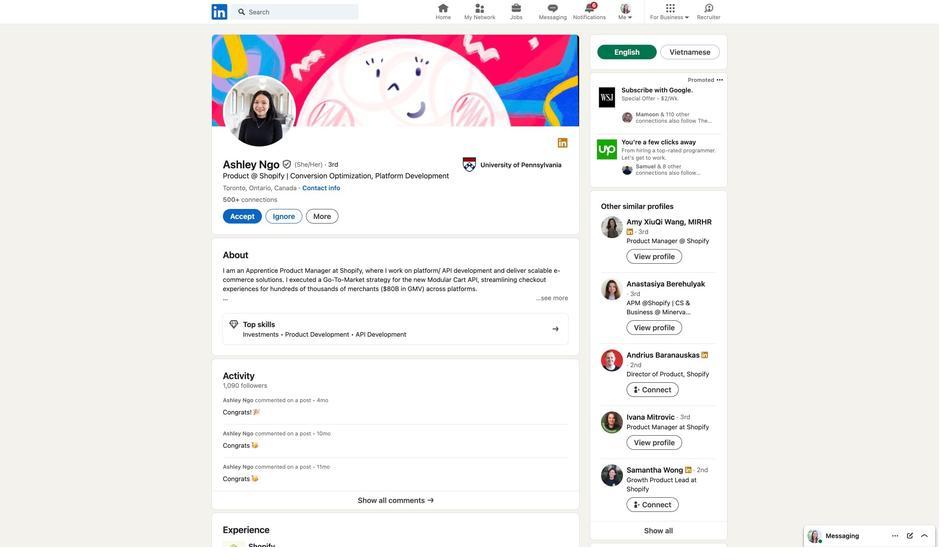 Task type: locate. For each thing, give the bounding box(es) containing it.
premium member image
[[627, 229, 633, 235], [627, 229, 633, 235], [702, 352, 708, 359], [702, 352, 708, 359], [685, 467, 691, 474]]

premium member image
[[685, 467, 691, 474]]

ashley is a premium member image
[[558, 138, 568, 148]]

1 horizontal spatial claire pajot image
[[808, 529, 822, 544]]

claire pajot image
[[621, 3, 632, 14], [808, 529, 822, 544]]

premium member image for andrius baranauskas profile picture
[[702, 352, 708, 359]]

None button
[[597, 45, 657, 59], [661, 45, 720, 59], [597, 45, 657, 59], [661, 45, 720, 59]]

background image image
[[212, 35, 579, 127]]

andrius baranauskas profile picture image
[[601, 350, 623, 372]]

0 vertical spatial claire pajot image
[[621, 3, 632, 14]]

samantha wong profile picture image
[[601, 465, 623, 487]]

linkedin image
[[210, 3, 229, 21], [210, 3, 229, 21]]



Task type: vqa. For each thing, say whether or not it's contained in the screenshot.
ICON at the bottom of the page
yes



Task type: describe. For each thing, give the bounding box(es) containing it.
icon image
[[228, 319, 239, 330]]

anastasiya berehulyak profile picture image
[[601, 279, 623, 301]]

premium member image for amy xiuqi wang, mirhr profile picture at the right top of page
[[627, 229, 633, 235]]

premium member image for samantha wong profile picture
[[685, 467, 691, 474]]

for business image
[[683, 14, 691, 21]]

shopify logo image
[[223, 541, 245, 548]]

amy xiuqi wang, mirhr profile picture image
[[601, 217, 623, 238]]

1 vertical spatial claire pajot image
[[808, 529, 822, 544]]

ivana mitrovic profile picture image
[[601, 412, 623, 434]]

0 horizontal spatial claire pajot image
[[621, 3, 632, 14]]

Search text field
[[231, 4, 359, 20]]

ashley ngo image
[[223, 75, 296, 148]]

small image
[[626, 14, 634, 21]]



